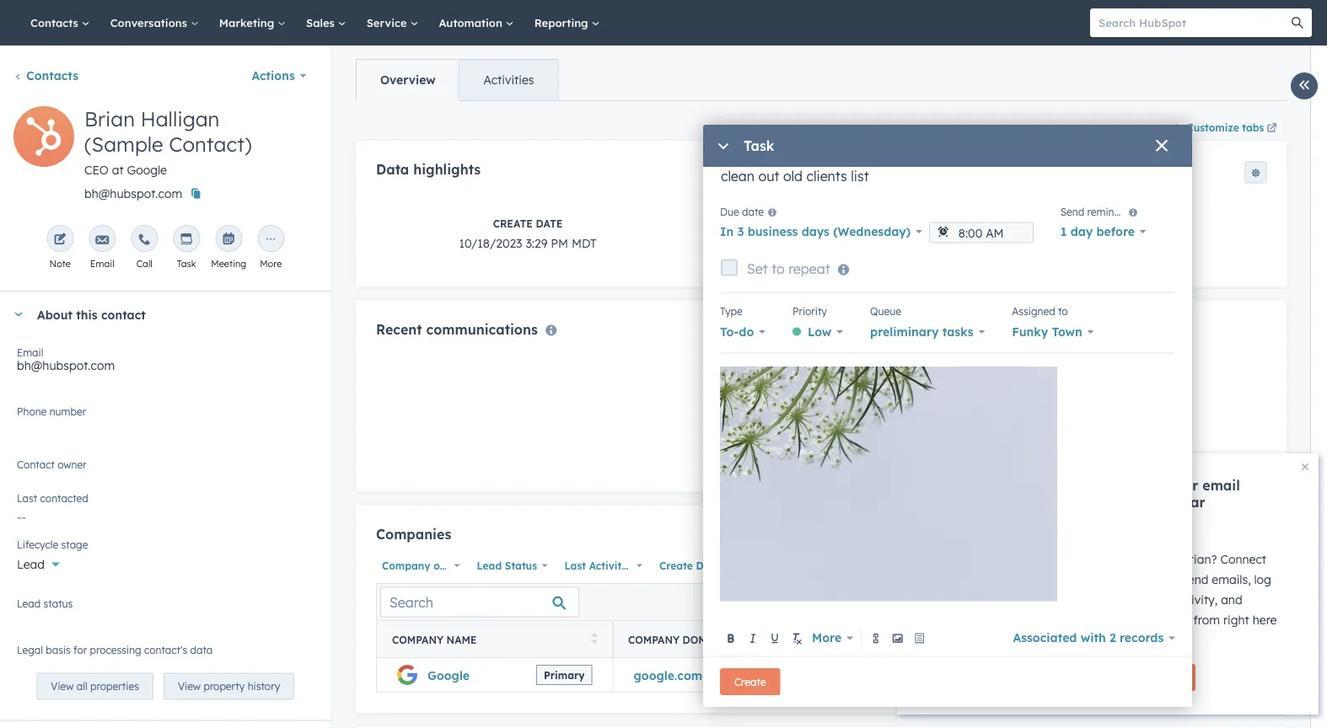 Task type: vqa. For each thing, say whether or not it's contained in the screenshot.


Task type: describe. For each thing, give the bounding box(es) containing it.
to left send
[[1168, 573, 1180, 588]]

lead for lead
[[17, 558, 45, 572]]

data
[[190, 644, 213, 657]]

phone number
[[17, 405, 86, 418]]

for
[[73, 644, 87, 657]]

tabs
[[1243, 121, 1265, 134]]

no activities. alert
[[376, 358, 1267, 472]]

associated
[[1013, 631, 1078, 646]]

minimize dialog image
[[717, 140, 731, 153]]

1 vertical spatial contacts
[[26, 68, 78, 83]]

contact)
[[169, 132, 252, 157]]

call image
[[138, 234, 151, 247]]

overview
[[380, 73, 435, 87]]

no activities.
[[785, 454, 858, 469]]

to for assigned
[[1059, 306, 1069, 318]]

status
[[505, 560, 537, 573]]

to for ready
[[1097, 553, 1108, 567]]

lead inside lifecycle stage lead
[[808, 236, 835, 250]]

activities
[[483, 73, 534, 87]]

last for last contacted
[[17, 492, 37, 505]]

lead status button
[[471, 555, 552, 577]]

due
[[720, 205, 740, 218]]

0 vertical spatial bh@hubspot.com
[[84, 186, 182, 201]]

send
[[1183, 573, 1209, 588]]

company for company name
[[392, 634, 443, 647]]

with
[[1081, 631, 1107, 646]]

lead for lead status
[[17, 598, 41, 610]]

pm
[[551, 236, 568, 250]]

here
[[1253, 613, 1278, 628]]

history
[[248, 681, 280, 693]]

about this contact button
[[0, 292, 314, 337]]

company domain name
[[628, 634, 761, 647]]

to right the out
[[1167, 553, 1179, 567]]

type
[[720, 306, 743, 318]]

company owner button
[[376, 555, 465, 577]]

about 2 minutes
[[1058, 523, 1136, 535]]

last activity date
[[564, 560, 655, 573]]

brian halligan (sample contact) ceo at google
[[84, 106, 252, 178]]

send reminder
[[1061, 205, 1131, 218]]

status
[[43, 598, 73, 610]]

sales
[[306, 16, 338, 30]]

automation link
[[429, 0, 524, 46]]

account inside pro tip: connect your email account and calendar
[[1058, 494, 1112, 511]]

associated with 2 records button
[[1013, 627, 1176, 651]]

reporting
[[535, 16, 592, 30]]

lifecycle for lifecycle stage
[[17, 539, 58, 551]]

to for set
[[772, 260, 785, 277]]

legal basis for processing contact's data
[[17, 644, 213, 657]]

owner up last contacted
[[37, 465, 71, 480]]

10/18/2023
[[459, 236, 522, 250]]

brian?
[[1182, 553, 1218, 567]]

tasks
[[943, 324, 974, 339]]

low
[[808, 324, 832, 339]]

task description element
[[720, 96, 1176, 620]]

sales link
[[296, 0, 357, 46]]

out
[[1146, 553, 1164, 567]]

0 vertical spatial contacts link
[[20, 0, 100, 46]]

funky
[[1013, 324, 1049, 339]]

lead status
[[17, 598, 73, 610]]

assigned to
[[1013, 306, 1069, 318]]

activity for last activity date --
[[1089, 217, 1140, 230]]

property
[[204, 681, 245, 693]]

0 horizontal spatial all
[[77, 681, 87, 693]]

account inside ready to reach out to brian? connect your email account to send emails, log your contacts' email activity, and schedule meetings — all from right here in hubspot.
[[1120, 573, 1165, 588]]

edit button
[[13, 106, 74, 173]]

email for email bh@hubspot.com
[[17, 346, 43, 359]]

properties
[[90, 681, 139, 693]]

company name
[[392, 634, 477, 647]]

view for view all properties
[[51, 681, 74, 693]]

(sample
[[84, 132, 163, 157]]

set to repeat
[[747, 260, 831, 277]]

do
[[739, 324, 754, 339]]

and inside pro tip: connect your email account and calendar
[[1116, 494, 1142, 511]]

create date 10/18/2023 3:29 pm mdt
[[459, 217, 597, 250]]

search image
[[1292, 17, 1304, 29]]

minutes
[[1098, 523, 1136, 535]]

contact's
[[144, 644, 187, 657]]

press to sort. element for company domain name
[[802, 633, 809, 648]]

navigation containing overview
[[356, 59, 558, 101]]

3
[[738, 224, 744, 239]]

queue
[[871, 306, 902, 318]]

Search HubSpot search field
[[1091, 8, 1297, 37]]

0 horizontal spatial more
[[260, 258, 282, 270]]

reach
[[1111, 553, 1142, 567]]

meeting
[[211, 258, 247, 270]]

Title text field
[[720, 166, 1176, 200]]

create for create date 10/18/2023 3:29 pm mdt
[[493, 217, 533, 230]]

meeting image
[[222, 234, 236, 247]]

1 vertical spatial contacts link
[[13, 68, 78, 83]]

automation
[[439, 16, 506, 30]]

legal
[[17, 644, 43, 657]]

more button
[[809, 627, 857, 651]]

view property history link
[[164, 673, 295, 700]]

last contacted
[[17, 492, 88, 505]]

in 3 business days (wednesday)
[[720, 224, 911, 239]]

actions button
[[241, 59, 318, 93]]

contacts'
[[1086, 593, 1137, 608]]

company for company domain name
[[628, 634, 680, 647]]

mdt
[[572, 236, 597, 250]]

add
[[1205, 531, 1224, 544]]

contact
[[17, 459, 55, 471]]

and inside ready to reach out to brian? connect your email account to send emails, log your contacts' email activity, and schedule meetings — all from right here in hubspot.
[[1222, 593, 1243, 608]]

set
[[747, 260, 768, 277]]

create for create date
[[659, 560, 693, 573]]

caret image
[[13, 313, 24, 317]]

right
[[1224, 613, 1250, 628]]

0 vertical spatial contacts
[[30, 16, 82, 30]]

no owner button
[[17, 456, 314, 483]]

town
[[1052, 324, 1083, 339]]

overview button
[[356, 60, 459, 100]]

to-
[[720, 324, 739, 339]]

ceo
[[84, 163, 109, 178]]

no inside alert
[[785, 454, 802, 469]]

stage
[[61, 539, 88, 551]]

at
[[112, 163, 124, 178]]

emails,
[[1213, 573, 1252, 588]]

priority
[[793, 306, 828, 318]]

service
[[367, 16, 410, 30]]

press to sort. image for company domain name
[[802, 633, 809, 645]]

lead for lead status
[[477, 560, 502, 573]]



Task type: locate. For each thing, give the bounding box(es) containing it.
lifecycle inside lifecycle stage lead
[[775, 217, 832, 230]]

search button
[[1284, 8, 1313, 37]]

2 press to sort. element from the left
[[802, 633, 809, 648]]

1 horizontal spatial and
[[1222, 593, 1243, 608]]

more image
[[264, 234, 278, 247]]

2 horizontal spatial create
[[735, 676, 767, 689]]

your right "connect"
[[1168, 477, 1199, 494]]

press to sort. element down last activity date popup button at left bottom
[[591, 633, 598, 648]]

create inside popup button
[[659, 560, 693, 573]]

lifecycle
[[775, 217, 832, 230], [17, 539, 58, 551]]

more down more 'icon'
[[260, 258, 282, 270]]

date right the before
[[1144, 217, 1170, 230]]

create right last activity date
[[659, 560, 693, 573]]

close dialog image
[[1156, 140, 1169, 153]]

marketing link
[[209, 0, 296, 46]]

HH:MM text field
[[929, 222, 1034, 244]]

1 view from the left
[[51, 681, 74, 693]]

email up —
[[1140, 593, 1171, 608]]

0 vertical spatial last
[[1060, 217, 1086, 230]]

0 vertical spatial phone
[[17, 405, 47, 418]]

1 day before button
[[1061, 220, 1147, 244]]

date inside last activity date --
[[1144, 217, 1170, 230]]

view all properties link
[[37, 673, 153, 700]]

view
[[51, 681, 74, 693], [178, 681, 201, 693]]

contacts
[[30, 16, 82, 30], [26, 68, 78, 83]]

0 horizontal spatial view
[[51, 681, 74, 693]]

company down companies on the left of page
[[382, 560, 430, 573]]

0 vertical spatial google
[[127, 163, 167, 178]]

no up last contacted
[[17, 465, 33, 480]]

1 vertical spatial lifecycle
[[17, 539, 58, 551]]

company left the name
[[392, 634, 443, 647]]

1 horizontal spatial account
[[1120, 573, 1165, 588]]

about for about this contact
[[37, 307, 73, 322]]

0 vertical spatial email
[[90, 258, 114, 270]]

0 vertical spatial about
[[37, 307, 73, 322]]

0 horizontal spatial no
[[17, 465, 33, 480]]

more left number at the right of page
[[812, 631, 842, 646]]

1 horizontal spatial about
[[1058, 523, 1087, 535]]

last inside last activity date --
[[1060, 217, 1086, 230]]

Last contacted text field
[[17, 502, 314, 529]]

task
[[744, 137, 775, 154], [177, 258, 196, 270]]

date inside create date 10/18/2023 3:29 pm mdt
[[536, 217, 563, 230]]

0 vertical spatial your
[[1168, 477, 1199, 494]]

2 vertical spatial email
[[1140, 593, 1171, 608]]

email up contacts' on the bottom of the page
[[1086, 573, 1116, 588]]

0 vertical spatial lifecycle
[[775, 217, 832, 230]]

companies
[[376, 526, 451, 543]]

1 vertical spatial bh@hubspot.com
[[17, 359, 115, 373]]

ready
[[1058, 553, 1093, 567]]

lifecycle stage lead
[[775, 217, 868, 250]]

date up pm
[[536, 217, 563, 230]]

contacted
[[40, 492, 88, 505]]

to right set
[[772, 260, 785, 277]]

more
[[260, 258, 282, 270], [812, 631, 842, 646]]

create date
[[659, 560, 720, 573]]

lead button
[[17, 548, 314, 576]]

tip:
[[1085, 477, 1107, 494]]

highlights
[[413, 161, 481, 178]]

press to sort. element left more popup button
[[802, 633, 809, 648]]

1 vertical spatial account
[[1120, 573, 1165, 588]]

2 - from the left
[[1115, 236, 1120, 250]]

1 press to sort. element from the left
[[591, 633, 598, 648]]

2 press to sort. image from the left
[[802, 633, 809, 645]]

basis
[[46, 644, 71, 657]]

email up add
[[1203, 477, 1241, 494]]

to left reach
[[1097, 553, 1108, 567]]

this
[[76, 307, 98, 322]]

phone left number
[[17, 405, 47, 418]]

press to sort. image
[[591, 633, 598, 645], [802, 633, 809, 645]]

1 horizontal spatial create
[[659, 560, 693, 573]]

Search search field
[[380, 588, 579, 618]]

link opens in a new window image
[[705, 671, 717, 683]]

1 - from the left
[[1111, 236, 1115, 250]]

bh@hubspot.com
[[84, 186, 182, 201], [17, 359, 115, 373]]

1 vertical spatial phone
[[839, 634, 876, 647]]

email for email
[[90, 258, 114, 270]]

view down basis
[[51, 681, 74, 693]]

0 vertical spatial all
[[1178, 613, 1191, 628]]

number
[[879, 634, 923, 647]]

1 horizontal spatial task
[[744, 137, 775, 154]]

2 right with
[[1110, 631, 1117, 646]]

domain
[[683, 634, 727, 647]]

email inside pro tip: connect your email account and calendar
[[1203, 477, 1241, 494]]

all inside ready to reach out to brian? connect your email account to send emails, log your contacts' email activity, and schedule meetings — all from right here in hubspot.
[[1178, 613, 1191, 628]]

1 horizontal spatial press to sort. element
[[802, 633, 809, 648]]

view left property
[[178, 681, 201, 693]]

owner inside popup button
[[433, 560, 465, 573]]

0 vertical spatial account
[[1058, 494, 1112, 511]]

0 vertical spatial create
[[493, 217, 533, 230]]

0 horizontal spatial press to sort. element
[[591, 633, 598, 648]]

navigation
[[356, 59, 558, 101]]

0 horizontal spatial activity
[[589, 560, 628, 573]]

press to sort. element
[[591, 633, 598, 648], [802, 633, 809, 648]]

last activity date button
[[559, 555, 655, 577]]

1 horizontal spatial lifecycle
[[775, 217, 832, 230]]

owner for contact owner no owner
[[58, 459, 87, 471]]

1 horizontal spatial more
[[812, 631, 842, 646]]

last for last activity date --
[[1060, 217, 1086, 230]]

1 vertical spatial email
[[17, 346, 43, 359]]

no inside the contact owner no owner
[[17, 465, 33, 480]]

1 horizontal spatial phone
[[839, 634, 876, 647]]

contact
[[101, 307, 146, 322]]

all right —
[[1178, 613, 1191, 628]]

1 vertical spatial and
[[1222, 593, 1243, 608]]

bh@hubspot.com up number
[[17, 359, 115, 373]]

hubspot.
[[1071, 634, 1123, 648]]

1 horizontal spatial activity
[[1089, 217, 1140, 230]]

create inside create date 10/18/2023 3:29 pm mdt
[[493, 217, 533, 230]]

customize tabs
[[1187, 121, 1265, 134]]

1 horizontal spatial last
[[564, 560, 586, 573]]

your
[[1168, 477, 1199, 494], [1058, 573, 1083, 588], [1058, 593, 1083, 608]]

0 horizontal spatial task
[[177, 258, 196, 270]]

create up 10/18/2023
[[493, 217, 533, 230]]

reminder
[[1088, 205, 1131, 218]]

email image
[[96, 234, 109, 247]]

and down the emails,
[[1222, 593, 1243, 608]]

owner down companies on the left of page
[[433, 560, 465, 573]]

0 horizontal spatial email
[[1086, 573, 1116, 588]]

schedule
[[1058, 613, 1107, 628]]

stage
[[835, 217, 868, 230]]

company up google.com
[[628, 634, 680, 647]]

customize tabs link
[[1164, 114, 1287, 141]]

google.com
[[634, 669, 702, 683]]

email down email image
[[90, 258, 114, 270]]

about inside dropdown button
[[37, 307, 73, 322]]

1
[[1061, 224, 1068, 239]]

company inside company owner popup button
[[382, 560, 430, 573]]

date inside create date popup button
[[696, 560, 720, 573]]

ready to reach out to brian? connect your email account to send emails, log your contacts' email activity, and schedule meetings — all from right here in hubspot.
[[1058, 553, 1278, 648]]

and up minutes
[[1116, 494, 1142, 511]]

1 horizontal spatial press to sort. image
[[802, 633, 809, 645]]

lead inside popup button
[[17, 558, 45, 572]]

preliminary tasks button
[[871, 320, 986, 344]]

1 horizontal spatial 2
[[1110, 631, 1117, 646]]

2 horizontal spatial email
[[1203, 477, 1241, 494]]

primary
[[544, 670, 585, 682]]

preliminary tasks
[[871, 324, 974, 339]]

0 vertical spatial task
[[744, 137, 775, 154]]

about left this
[[37, 307, 73, 322]]

phone for phone number
[[839, 634, 876, 647]]

0 horizontal spatial and
[[1116, 494, 1142, 511]]

press to sort. image left more popup button
[[802, 633, 809, 645]]

google right at
[[127, 163, 167, 178]]

lifecycle stage
[[17, 539, 88, 551]]

date inside last activity date popup button
[[631, 560, 655, 573]]

0 horizontal spatial email
[[17, 346, 43, 359]]

conversations
[[110, 16, 190, 30]]

press to sort. element for company name
[[591, 633, 598, 648]]

view inside view property history link
[[178, 681, 201, 693]]

bh@hubspot.com down at
[[84, 186, 182, 201]]

marketing
[[219, 16, 278, 30]]

days
[[802, 224, 830, 239]]

task right minimize dialog 'icon'
[[744, 137, 775, 154]]

log
[[1255, 573, 1272, 588]]

1 vertical spatial more
[[812, 631, 842, 646]]

no left activities.
[[785, 454, 802, 469]]

create for create
[[735, 676, 767, 689]]

2 left minutes
[[1090, 523, 1095, 535]]

preliminary
[[871, 324, 939, 339]]

send
[[1061, 205, 1085, 218]]

call
[[136, 258, 153, 270]]

task down task icon
[[177, 258, 196, 270]]

2 view from the left
[[178, 681, 201, 693]]

service link
[[357, 0, 429, 46]]

last for last activity date
[[564, 560, 586, 573]]

0 horizontal spatial phone
[[17, 405, 47, 418]]

2 inside popup button
[[1110, 631, 1117, 646]]

2 vertical spatial your
[[1058, 593, 1083, 608]]

data highlights
[[376, 161, 481, 178]]

1 vertical spatial create
[[659, 560, 693, 573]]

and
[[1116, 494, 1142, 511], [1222, 593, 1243, 608]]

Phone number text field
[[17, 402, 314, 436]]

0 vertical spatial and
[[1116, 494, 1142, 511]]

note image
[[53, 234, 67, 247]]

account up about 2 minutes
[[1058, 494, 1112, 511]]

2 horizontal spatial last
[[1060, 217, 1086, 230]]

repeat
[[789, 260, 831, 277]]

your up schedule
[[1058, 593, 1083, 608]]

1 horizontal spatial google
[[427, 669, 469, 683]]

close image
[[1303, 464, 1309, 471]]

1 vertical spatial email
[[1086, 573, 1116, 588]]

create button
[[720, 669, 781, 696]]

0 horizontal spatial 2
[[1090, 523, 1095, 535]]

date left create date
[[631, 560, 655, 573]]

more inside popup button
[[812, 631, 842, 646]]

lead inside popup button
[[477, 560, 502, 573]]

activity inside last activity date --
[[1089, 217, 1140, 230]]

to up town
[[1059, 306, 1069, 318]]

2 vertical spatial create
[[735, 676, 767, 689]]

in
[[720, 224, 734, 239]]

1 horizontal spatial no
[[785, 454, 802, 469]]

about for about 2 minutes
[[1058, 523, 1087, 535]]

company owner
[[382, 560, 465, 573]]

activity for last activity date
[[589, 560, 628, 573]]

1 vertical spatial 2
[[1110, 631, 1117, 646]]

date up domain
[[696, 560, 720, 573]]

conversations link
[[100, 0, 209, 46]]

0 vertical spatial more
[[260, 258, 282, 270]]

press to sort. image for company name
[[591, 633, 598, 645]]

1 day before
[[1061, 224, 1135, 239]]

create right link opens in a new window image
[[735, 676, 767, 689]]

last activity date --
[[1060, 217, 1170, 250]]

1 horizontal spatial view
[[178, 681, 201, 693]]

activity inside popup button
[[589, 560, 628, 573]]

0 horizontal spatial about
[[37, 307, 73, 322]]

0 horizontal spatial press to sort. image
[[591, 633, 598, 645]]

1 vertical spatial about
[[1058, 523, 1087, 535]]

about up 'ready'
[[1058, 523, 1087, 535]]

1 horizontal spatial email
[[90, 258, 114, 270]]

your inside pro tip: connect your email account and calendar
[[1168, 477, 1199, 494]]

link opens in a new window image
[[705, 671, 717, 683]]

company for company owner
[[382, 560, 430, 573]]

1 vertical spatial google
[[427, 669, 469, 683]]

email inside email bh@hubspot.com
[[17, 346, 43, 359]]

business
[[748, 224, 798, 239]]

0 vertical spatial 2
[[1090, 523, 1095, 535]]

0 horizontal spatial google
[[127, 163, 167, 178]]

1 vertical spatial last
[[17, 492, 37, 505]]

1 vertical spatial activity
[[589, 560, 628, 573]]

0 horizontal spatial last
[[17, 492, 37, 505]]

1 press to sort. image from the left
[[591, 633, 598, 645]]

-
[[1111, 236, 1115, 250], [1115, 236, 1120, 250]]

data
[[376, 161, 409, 178]]

0 vertical spatial email
[[1203, 477, 1241, 494]]

owner up contacted
[[58, 459, 87, 471]]

1 horizontal spatial all
[[1178, 613, 1191, 628]]

create
[[493, 217, 533, 230], [659, 560, 693, 573], [735, 676, 767, 689]]

lifecycle for lifecycle stage lead
[[775, 217, 832, 230]]

3:29
[[526, 236, 547, 250]]

connect
[[1111, 477, 1164, 494]]

create inside button
[[735, 676, 767, 689]]

activity,
[[1174, 593, 1218, 608]]

0 horizontal spatial create
[[493, 217, 533, 230]]

associated with 2 records
[[1013, 631, 1164, 646]]

0 vertical spatial activity
[[1089, 217, 1140, 230]]

0 horizontal spatial lifecycle
[[17, 539, 58, 551]]

last inside popup button
[[564, 560, 586, 573]]

all left properties
[[77, 681, 87, 693]]

owner for company owner
[[433, 560, 465, 573]]

low button
[[793, 320, 844, 344]]

view all properties
[[51, 681, 139, 693]]

funky town
[[1013, 324, 1083, 339]]

google inside the brian halligan (sample contact) ceo at google
[[127, 163, 167, 178]]

name
[[446, 634, 477, 647]]

press to sort. image down last activity date popup button at left bottom
[[591, 633, 598, 645]]

email down caret "image"
[[17, 346, 43, 359]]

1 vertical spatial all
[[77, 681, 87, 693]]

connect
[[1221, 553, 1267, 567]]

1 vertical spatial your
[[1058, 573, 1083, 588]]

add button
[[1179, 526, 1235, 548]]

brian
[[84, 106, 135, 132]]

recent
[[376, 321, 422, 338]]

0 horizontal spatial account
[[1058, 494, 1112, 511]]

customize
[[1187, 121, 1239, 134]]

phone left number at the right of page
[[839, 634, 876, 647]]

phone for phone number
[[17, 405, 47, 418]]

task image
[[180, 234, 193, 247]]

your down 'ready'
[[1058, 573, 1083, 588]]

activities.
[[805, 454, 858, 469]]

lead status
[[477, 560, 537, 573]]

view for view property history
[[178, 681, 201, 693]]

1 vertical spatial task
[[177, 258, 196, 270]]

note
[[49, 258, 71, 270]]

google down the name
[[427, 669, 469, 683]]

2 vertical spatial last
[[564, 560, 586, 573]]

1 horizontal spatial email
[[1140, 593, 1171, 608]]

account down the out
[[1120, 573, 1165, 588]]



